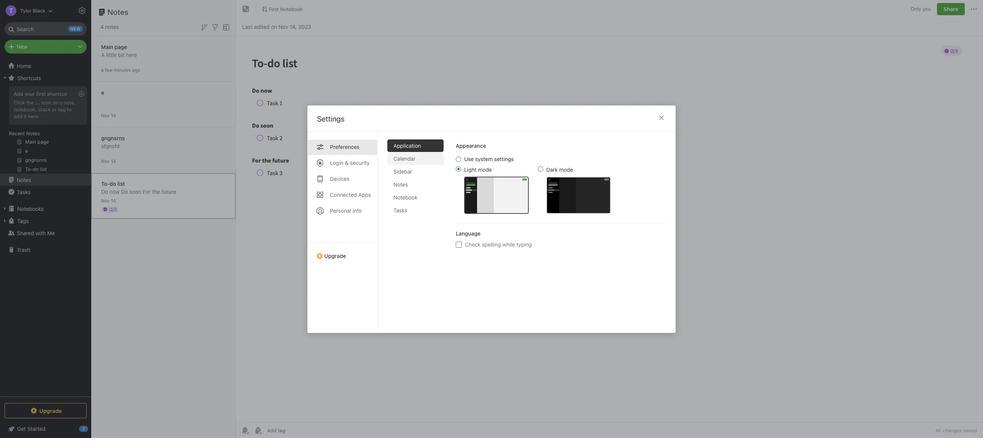 Task type: locate. For each thing, give the bounding box(es) containing it.
check spelling while typing
[[465, 241, 532, 248]]

1 vertical spatial a
[[60, 100, 62, 106]]

use
[[464, 156, 474, 162]]

first notebook
[[269, 6, 303, 12]]

group containing add your first shortcut
[[0, 84, 91, 177]]

the
[[26, 100, 34, 106], [152, 188, 160, 195]]

tasks
[[17, 189, 31, 195], [394, 207, 407, 214]]

&
[[345, 160, 349, 166]]

1 horizontal spatial tab list
[[387, 139, 450, 333]]

nov 14 for e
[[101, 113, 116, 118]]

tab list for appearance
[[387, 139, 450, 333]]

nov left 14,
[[279, 23, 288, 30]]

for
[[143, 188, 151, 195]]

dark mode
[[546, 166, 573, 173]]

upgrade button inside tab list
[[308, 242, 378, 262]]

saved
[[964, 428, 977, 434]]

0 vertical spatial upgrade button
[[308, 242, 378, 262]]

soon
[[129, 188, 141, 195]]

0 horizontal spatial upgrade
[[39, 408, 62, 414]]

None search field
[[10, 22, 81, 36]]

tags
[[17, 218, 29, 224]]

3 nov 14 from the top
[[101, 198, 116, 204]]

dark
[[546, 166, 558, 173]]

tasks up the "notebooks"
[[17, 189, 31, 195]]

2 mode from the left
[[559, 166, 573, 173]]

spelling
[[482, 241, 501, 248]]

14 down sfgnsfd
[[111, 158, 116, 164]]

share
[[944, 6, 959, 12]]

nov 14 up 0/3
[[101, 198, 116, 204]]

2 nov 14 from the top
[[101, 158, 116, 164]]

calendar
[[394, 155, 416, 162]]

language
[[456, 230, 481, 237]]

shortcuts button
[[0, 72, 91, 84]]

note window element
[[236, 0, 983, 438]]

application
[[394, 142, 421, 149]]

mode down "system"
[[478, 166, 492, 173]]

nov 14
[[101, 113, 116, 118], [101, 158, 116, 164], [101, 198, 116, 204]]

Use system settings radio
[[456, 156, 461, 162]]

0 vertical spatial the
[[26, 100, 34, 106]]

1 horizontal spatial on
[[271, 23, 277, 30]]

1 vertical spatial notebook
[[394, 194, 418, 201]]

notes inside 'link'
[[17, 177, 31, 183]]

on right edited
[[271, 23, 277, 30]]

Search text field
[[10, 22, 81, 36]]

upgrade button
[[308, 242, 378, 262], [5, 403, 87, 419]]

mode
[[478, 166, 492, 173], [559, 166, 573, 173]]

do down to-
[[101, 188, 108, 195]]

0 vertical spatial tasks
[[17, 189, 31, 195]]

note list element
[[91, 0, 236, 438]]

0 horizontal spatial tasks
[[17, 189, 31, 195]]

notebooks
[[17, 206, 44, 212]]

notes
[[105, 24, 119, 30]]

1 horizontal spatial the
[[152, 188, 160, 195]]

tab list containing preferences
[[308, 132, 378, 333]]

only
[[911, 6, 921, 12]]

0 horizontal spatial on
[[53, 100, 58, 106]]

the left ...
[[26, 100, 34, 106]]

option group
[[456, 156, 611, 214]]

few
[[105, 67, 113, 73]]

nov
[[279, 23, 288, 30], [101, 113, 110, 118], [101, 158, 110, 164], [101, 198, 110, 204]]

expand tags image
[[2, 218, 8, 224]]

all
[[936, 428, 941, 434]]

1 vertical spatial the
[[152, 188, 160, 195]]

0 horizontal spatial the
[[26, 100, 34, 106]]

1 vertical spatial on
[[53, 100, 58, 106]]

Dark mode radio
[[538, 166, 543, 172]]

mode right the dark
[[559, 166, 573, 173]]

notebook right first at the top of the page
[[280, 6, 303, 12]]

notebook down notes tab
[[394, 194, 418, 201]]

0 horizontal spatial upgrade button
[[5, 403, 87, 419]]

do down list
[[121, 188, 128, 195]]

first
[[269, 6, 279, 12]]

on inside note window "element"
[[271, 23, 277, 30]]

to-
[[101, 180, 110, 187]]

a up "tag"
[[60, 100, 62, 106]]

settings
[[494, 156, 514, 162]]

trash link
[[0, 244, 91, 256]]

first
[[36, 91, 46, 97]]

1 horizontal spatial do
[[121, 188, 128, 195]]

add
[[14, 113, 22, 119]]

0 horizontal spatial do
[[101, 188, 108, 195]]

1 horizontal spatial notebook
[[394, 194, 418, 201]]

14 for e
[[111, 113, 116, 118]]

a left few
[[101, 67, 104, 73]]

1 14 from the top
[[111, 113, 116, 118]]

tree
[[0, 60, 91, 397]]

1 horizontal spatial tasks
[[394, 207, 407, 214]]

14 up gngnsrns
[[111, 113, 116, 118]]

nov 14 up gngnsrns
[[101, 113, 116, 118]]

on
[[271, 23, 277, 30], [53, 100, 58, 106]]

security
[[350, 160, 370, 166]]

recent notes
[[9, 130, 40, 137]]

do now do soon for the future
[[101, 188, 176, 195]]

notebook
[[280, 6, 303, 12], [394, 194, 418, 201]]

0 horizontal spatial mode
[[478, 166, 492, 173]]

0 horizontal spatial a
[[60, 100, 62, 106]]

notebooks link
[[0, 203, 91, 215]]

a
[[101, 67, 104, 73], [60, 100, 62, 106]]

tasks inside button
[[17, 189, 31, 195]]

on inside icon on a note, notebook, stack or tag to add it here.
[[53, 100, 58, 106]]

notes up notes
[[108, 8, 129, 16]]

1 vertical spatial upgrade
[[39, 408, 62, 414]]

to-do list
[[101, 180, 125, 187]]

1 vertical spatial nov 14
[[101, 158, 116, 164]]

your
[[24, 91, 35, 97]]

add a reminder image
[[241, 426, 250, 435]]

0 vertical spatial on
[[271, 23, 277, 30]]

edited
[[254, 23, 270, 30]]

calendar tab
[[387, 152, 444, 165]]

0 vertical spatial nov 14
[[101, 113, 116, 118]]

nov 14 down sfgnsfd
[[101, 158, 116, 164]]

1 vertical spatial tasks
[[394, 207, 407, 214]]

click
[[14, 100, 25, 106]]

new button
[[5, 40, 87, 54]]

notebook inside notebook tab
[[394, 194, 418, 201]]

notes down sidebar
[[394, 181, 408, 188]]

2023
[[298, 23, 311, 30]]

tasks down notebook tab
[[394, 207, 407, 214]]

shortcut
[[47, 91, 67, 97]]

2 vertical spatial 14
[[111, 198, 116, 204]]

add your first shortcut
[[14, 91, 67, 97]]

on up or
[[53, 100, 58, 106]]

0 vertical spatial 14
[[111, 113, 116, 118]]

tab list containing application
[[387, 139, 450, 333]]

login & security
[[330, 160, 370, 166]]

settings image
[[78, 6, 87, 15]]

the right for
[[152, 188, 160, 195]]

0 vertical spatial upgrade
[[324, 253, 346, 259]]

1 mode from the left
[[478, 166, 492, 173]]

...
[[35, 100, 40, 106]]

gngnsrns
[[101, 135, 125, 141]]

recent
[[9, 130, 25, 137]]

0 vertical spatial notebook
[[280, 6, 303, 12]]

connected apps
[[330, 191, 371, 198]]

group
[[0, 84, 91, 177]]

2 do from the left
[[121, 188, 128, 195]]

info
[[353, 207, 362, 214]]

sidebar tab
[[387, 165, 444, 178]]

1 vertical spatial 14
[[111, 158, 116, 164]]

upgrade
[[324, 253, 346, 259], [39, 408, 62, 414]]

1 nov 14 from the top
[[101, 113, 116, 118]]

0/3
[[110, 207, 117, 212]]

add tag image
[[254, 426, 263, 435]]

nov down sfgnsfd
[[101, 158, 110, 164]]

1 horizontal spatial mode
[[559, 166, 573, 173]]

0 horizontal spatial tab list
[[308, 132, 378, 333]]

14 up 0/3
[[111, 198, 116, 204]]

0 horizontal spatial notebook
[[280, 6, 303, 12]]

mode for light mode
[[478, 166, 492, 173]]

1 horizontal spatial upgrade button
[[308, 242, 378, 262]]

0 vertical spatial a
[[101, 67, 104, 73]]

14,
[[290, 23, 297, 30]]

notes up tasks button
[[17, 177, 31, 183]]

tab list for application
[[308, 132, 378, 333]]

2 14 from the top
[[111, 158, 116, 164]]

while
[[502, 241, 515, 248]]

settings
[[317, 114, 345, 123]]

tab list
[[308, 132, 378, 333], [387, 139, 450, 333]]

1 horizontal spatial a
[[101, 67, 104, 73]]

2 vertical spatial nov 14
[[101, 198, 116, 204]]

do
[[110, 180, 116, 187]]

tasks tab
[[387, 204, 444, 217]]

mode for dark mode
[[559, 166, 573, 173]]



Task type: describe. For each thing, give the bounding box(es) containing it.
new
[[17, 43, 28, 50]]

to
[[67, 106, 72, 113]]

light
[[464, 166, 477, 173]]

1 vertical spatial upgrade button
[[5, 403, 87, 419]]

little
[[106, 52, 117, 58]]

shared
[[17, 230, 34, 236]]

use system settings
[[464, 156, 514, 162]]

tags button
[[0, 215, 91, 227]]

sidebar
[[394, 168, 412, 175]]

all changes saved
[[936, 428, 977, 434]]

sfgnsfd
[[101, 143, 120, 149]]

bit
[[118, 52, 124, 58]]

typing
[[517, 241, 532, 248]]

a inside icon on a note, notebook, stack or tag to add it here.
[[60, 100, 62, 106]]

or
[[52, 106, 57, 113]]

notebook,
[[14, 106, 37, 113]]

Light mode radio
[[456, 166, 461, 172]]

gngnsrns sfgnsfd
[[101, 135, 125, 149]]

Check spelling while typing checkbox
[[456, 241, 462, 248]]

login
[[330, 160, 343, 166]]

future
[[162, 188, 176, 195]]

connected
[[330, 191, 357, 198]]

3 14 from the top
[[111, 198, 116, 204]]

tag
[[58, 106, 66, 113]]

Note Editor text field
[[236, 37, 983, 423]]

apps
[[358, 191, 371, 198]]

notebook tab
[[387, 191, 444, 204]]

nov down e
[[101, 113, 110, 118]]

you
[[923, 6, 931, 12]]

trash
[[17, 247, 30, 253]]

last
[[242, 23, 253, 30]]

e
[[101, 89, 104, 96]]

icon on a note, notebook, stack or tag to add it here.
[[14, 100, 76, 119]]

option group containing use system settings
[[456, 156, 611, 214]]

14 for gngnsrns
[[111, 158, 116, 164]]

system
[[475, 156, 493, 162]]

changes
[[943, 428, 962, 434]]

me
[[47, 230, 55, 236]]

home link
[[0, 60, 91, 72]]

application tab
[[387, 139, 444, 152]]

appearance
[[456, 142, 486, 149]]

main page
[[101, 44, 127, 50]]

stack
[[38, 106, 51, 113]]

tree containing home
[[0, 60, 91, 397]]

a few minutes ago
[[101, 67, 140, 73]]

minutes
[[114, 67, 131, 73]]

the inside note list 'element'
[[152, 188, 160, 195]]

close image
[[657, 113, 666, 122]]

icon
[[42, 100, 51, 106]]

tasks inside tab
[[394, 207, 407, 214]]

it
[[24, 113, 27, 119]]

share button
[[937, 3, 965, 15]]

nov inside note window "element"
[[279, 23, 288, 30]]

check
[[465, 241, 481, 248]]

devices
[[330, 175, 350, 182]]

expand notebooks image
[[2, 206, 8, 212]]

home
[[17, 63, 31, 69]]

shared with me
[[17, 230, 55, 236]]

nov up 0/3
[[101, 198, 110, 204]]

notes link
[[0, 174, 91, 186]]

notes inside note list 'element'
[[108, 8, 129, 16]]

nov 14 for gngnsrns
[[101, 158, 116, 164]]

a
[[101, 52, 105, 58]]

first notebook button
[[259, 4, 305, 14]]

page
[[115, 44, 127, 50]]

1 horizontal spatial upgrade
[[324, 253, 346, 259]]

click the ...
[[14, 100, 40, 106]]

ago
[[132, 67, 140, 73]]

here
[[126, 52, 137, 58]]

1 do from the left
[[101, 188, 108, 195]]

notes right 'recent'
[[26, 130, 40, 137]]

a little bit here
[[101, 52, 137, 58]]

the inside group
[[26, 100, 34, 106]]

shortcuts
[[17, 75, 41, 81]]

preferences
[[330, 144, 360, 150]]

notebook inside first notebook button
[[280, 6, 303, 12]]

last edited on nov 14, 2023
[[242, 23, 311, 30]]

now
[[109, 188, 120, 195]]

a inside note list 'element'
[[101, 67, 104, 73]]

shared with me link
[[0, 227, 91, 239]]

notes tab
[[387, 178, 444, 191]]

personal
[[330, 207, 351, 214]]

4
[[100, 24, 104, 30]]

add
[[14, 91, 23, 97]]

personal info
[[330, 207, 362, 214]]

expand note image
[[241, 5, 251, 14]]

light mode
[[464, 166, 492, 173]]

notes inside tab
[[394, 181, 408, 188]]

here.
[[28, 113, 40, 119]]



Task type: vqa. For each thing, say whether or not it's contained in the screenshot.
Notebooks
yes



